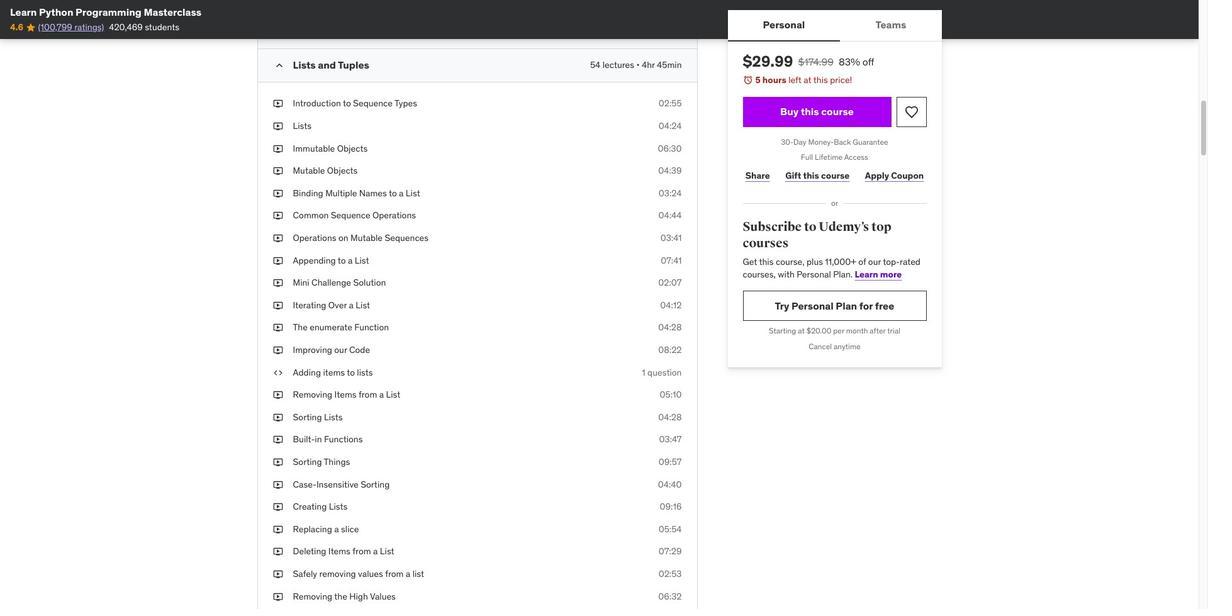 Task type: locate. For each thing, give the bounding box(es) containing it.
05:54
[[659, 523, 682, 535]]

1 xsmall image from the top
[[273, 165, 283, 177]]

1 removing from the top
[[293, 389, 332, 400]]

6 xsmall image from the top
[[273, 255, 283, 267]]

sorting up case-
[[293, 456, 322, 467]]

04:28 up 03:47
[[658, 411, 682, 423]]

05:10
[[660, 389, 682, 400]]

1 course from the top
[[821, 105, 854, 118]]

to inside subscribe to udemy's top courses
[[804, 219, 816, 235]]

mutable up 'binding'
[[293, 165, 325, 176]]

items for deleting
[[328, 546, 350, 557]]

6 xsmall image from the top
[[273, 389, 283, 401]]

operations on mutable sequences
[[293, 232, 429, 244]]

operations up the sequences
[[372, 210, 416, 221]]

learn down "of"
[[855, 269, 878, 280]]

xsmall image for introduction to sequence types
[[273, 98, 283, 110]]

items
[[334, 389, 357, 400], [328, 546, 350, 557]]

xsmall image for improving our code
[[273, 344, 283, 356]]

0 vertical spatial objects
[[337, 143, 368, 154]]

0 vertical spatial operations
[[372, 210, 416, 221]]

2 xsmall image from the top
[[273, 120, 283, 133]]

1 vertical spatial sorting
[[293, 456, 322, 467]]

1 vertical spatial items
[[328, 546, 350, 557]]

xsmall image for sorting lists
[[273, 411, 283, 424]]

0 vertical spatial from
[[359, 389, 377, 400]]

sorting right insensitive
[[361, 479, 390, 490]]

04:12
[[660, 299, 682, 311]]

personal up $29.99
[[763, 19, 805, 31]]

1 04:28 from the top
[[658, 322, 682, 333]]

things
[[324, 456, 350, 467]]

insensitive
[[316, 479, 359, 490]]

removing
[[293, 389, 332, 400], [293, 591, 332, 602]]

1 horizontal spatial mutable
[[351, 232, 383, 244]]

lists
[[357, 367, 373, 378]]

from right values
[[385, 568, 404, 579]]

sequence left types
[[353, 98, 393, 109]]

this inside button
[[801, 105, 819, 118]]

courses,
[[743, 269, 776, 280]]

3 xsmall image from the top
[[273, 143, 283, 155]]

iterating
[[293, 299, 326, 311]]

4 xsmall image from the top
[[273, 322, 283, 334]]

0 vertical spatial course
[[821, 105, 854, 118]]

2 removing from the top
[[293, 591, 332, 602]]

objects up multiple
[[327, 165, 358, 176]]

xsmall image for adding items to lists
[[273, 367, 283, 379]]

immutable objects
[[293, 143, 368, 154]]

back
[[834, 137, 851, 146]]

small image
[[273, 26, 285, 39], [273, 59, 285, 72]]

1 vertical spatial sequence
[[331, 210, 370, 221]]

8 xsmall image from the top
[[273, 344, 283, 356]]

4.6
[[10, 22, 23, 33]]

creating lists
[[293, 501, 348, 512]]

objects
[[337, 143, 368, 154], [327, 165, 358, 176]]

removing down 'safely'
[[293, 591, 332, 602]]

03:41
[[660, 232, 682, 244]]

5 xsmall image from the top
[[273, 210, 283, 222]]

learn up 4.6
[[10, 6, 37, 18]]

rated
[[900, 256, 920, 268]]

0 vertical spatial at
[[804, 74, 811, 86]]

0 vertical spatial small image
[[273, 26, 285, 39]]

full
[[801, 153, 813, 162]]

from for removing items from a list
[[359, 389, 377, 400]]

course inside button
[[821, 105, 854, 118]]

0 horizontal spatial our
[[334, 344, 347, 355]]

$29.99
[[743, 52, 793, 71]]

1 vertical spatial course
[[821, 170, 850, 181]]

mini challenge solution
[[293, 277, 386, 288]]

personal up $20.00
[[792, 299, 834, 312]]

left
[[788, 74, 802, 86]]

list
[[413, 568, 424, 579]]

xsmall image for removing the high values
[[273, 591, 283, 603]]

2 vertical spatial personal
[[792, 299, 834, 312]]

udemy's
[[819, 219, 869, 235]]

2 xsmall image from the top
[[273, 232, 283, 245]]

at left $20.00
[[798, 326, 805, 336]]

1 vertical spatial at
[[798, 326, 805, 336]]

1 vertical spatial small image
[[273, 59, 285, 72]]

this right buy
[[801, 105, 819, 118]]

deleting items from a list
[[293, 546, 394, 557]]

high
[[349, 591, 368, 602]]

11,000+
[[825, 256, 856, 268]]

30-
[[781, 137, 793, 146]]

anytime
[[834, 342, 861, 351]]

$29.99 $174.99 83% off
[[743, 52, 874, 71]]

1 vertical spatial objects
[[327, 165, 358, 176]]

items
[[323, 367, 345, 378]]

08:22
[[658, 344, 682, 355]]

learn more link
[[855, 269, 902, 280]]

sequence down binding multiple names to a list
[[331, 210, 370, 221]]

2 small image from the top
[[273, 59, 285, 72]]

7 xsmall image from the top
[[273, 434, 283, 446]]

lists down insensitive
[[329, 501, 348, 512]]

try personal plan for free
[[775, 299, 894, 312]]

learn
[[10, 6, 37, 18], [855, 269, 878, 280]]

0 vertical spatial sequence
[[353, 98, 393, 109]]

1 horizontal spatial learn
[[855, 269, 878, 280]]

case-
[[293, 479, 316, 490]]

removing for removing the high values
[[293, 591, 332, 602]]

2 course from the top
[[821, 170, 850, 181]]

1 vertical spatial operations
[[293, 232, 336, 244]]

question
[[648, 367, 682, 378]]

1 vertical spatial removing
[[293, 591, 332, 602]]

tab list
[[728, 10, 942, 42]]

xsmall image
[[273, 165, 283, 177], [273, 232, 283, 245], [273, 277, 283, 289], [273, 322, 283, 334], [273, 367, 283, 379], [273, 389, 283, 401], [273, 434, 283, 446], [273, 501, 283, 513], [273, 523, 283, 536], [273, 568, 283, 580]]

appending
[[293, 255, 336, 266]]

from down lists
[[359, 389, 377, 400]]

1 vertical spatial learn
[[855, 269, 878, 280]]

1 vertical spatial from
[[353, 546, 371, 557]]

at right left
[[804, 74, 811, 86]]

our right "of"
[[868, 256, 881, 268]]

xsmall image
[[273, 98, 283, 110], [273, 120, 283, 133], [273, 143, 283, 155], [273, 187, 283, 200], [273, 210, 283, 222], [273, 255, 283, 267], [273, 299, 283, 312], [273, 344, 283, 356], [273, 411, 283, 424], [273, 456, 283, 468], [273, 479, 283, 491], [273, 546, 283, 558], [273, 591, 283, 603]]

xsmall image for case-insensitive sorting
[[273, 479, 283, 491]]

0 vertical spatial personal
[[763, 19, 805, 31]]

binding
[[293, 187, 323, 199]]

trial
[[887, 326, 900, 336]]

9 xsmall image from the top
[[273, 523, 283, 536]]

0 horizontal spatial learn
[[10, 6, 37, 18]]

04:39
[[658, 165, 682, 176]]

subscribe to udemy's top courses
[[743, 219, 891, 251]]

course down lifetime
[[821, 170, 850, 181]]

items down items
[[334, 389, 357, 400]]

04:28 up 08:22
[[658, 322, 682, 333]]

common
[[293, 210, 329, 221]]

1 vertical spatial our
[[334, 344, 347, 355]]

to
[[343, 98, 351, 109], [389, 187, 397, 199], [804, 219, 816, 235], [338, 255, 346, 266], [347, 367, 355, 378]]

mutable right on
[[351, 232, 383, 244]]

this right gift
[[803, 170, 819, 181]]

replacing a slice
[[293, 523, 359, 535]]

04:40
[[658, 479, 682, 490]]

54
[[590, 59, 600, 71]]

objects for mutable objects
[[327, 165, 358, 176]]

course up back
[[821, 105, 854, 118]]

price!
[[830, 74, 852, 86]]

replacing
[[293, 523, 332, 535]]

learn for learn more
[[855, 269, 878, 280]]

personal down plus
[[797, 269, 831, 280]]

course
[[821, 105, 854, 118], [821, 170, 850, 181]]

1 vertical spatial personal
[[797, 269, 831, 280]]

1 xsmall image from the top
[[273, 98, 283, 110]]

1 horizontal spatial operations
[[372, 210, 416, 221]]

lifetime
[[815, 153, 843, 162]]

xsmall image for appending to a list
[[273, 255, 283, 267]]

in
[[315, 434, 322, 445]]

4 xsmall image from the top
[[273, 187, 283, 200]]

sorting for sorting things
[[293, 456, 322, 467]]

0 vertical spatial removing
[[293, 389, 332, 400]]

personal button
[[728, 10, 840, 40]]

our left the code
[[334, 344, 347, 355]]

sorting
[[293, 411, 322, 423], [293, 456, 322, 467], [361, 479, 390, 490]]

month
[[846, 326, 868, 336]]

the
[[334, 591, 347, 602]]

removing up "sorting lists"
[[293, 389, 332, 400]]

04:24
[[659, 120, 682, 132]]

function
[[354, 322, 389, 333]]

programming
[[76, 6, 142, 18]]

xsmall image for lists
[[273, 120, 283, 133]]

items up removing
[[328, 546, 350, 557]]

functions
[[324, 434, 363, 445]]

items for removing
[[334, 389, 357, 400]]

adding items to lists
[[293, 367, 373, 378]]

0 vertical spatial our
[[868, 256, 881, 268]]

9 xsmall image from the top
[[273, 411, 283, 424]]

teams
[[876, 19, 906, 31]]

8 xsmall image from the top
[[273, 501, 283, 513]]

at
[[804, 74, 811, 86], [798, 326, 805, 336]]

420,469
[[109, 22, 143, 33]]

xsmall image for deleting items from a list
[[273, 546, 283, 558]]

12 xsmall image from the top
[[273, 546, 283, 558]]

sorting up 'built-'
[[293, 411, 322, 423]]

immutable
[[293, 143, 335, 154]]

0 vertical spatial learn
[[10, 6, 37, 18]]

apply coupon button
[[862, 163, 926, 188]]

from up safely removing values from a list
[[353, 546, 371, 557]]

personal inside get this course, plus 11,000+ of our top-rated courses, with personal plan.
[[797, 269, 831, 280]]

04:28
[[658, 322, 682, 333], [658, 411, 682, 423]]

built-in functions
[[293, 434, 363, 445]]

this
[[813, 74, 828, 86], [801, 105, 819, 118], [803, 170, 819, 181], [759, 256, 774, 268]]

this inside get this course, plus 11,000+ of our top-rated courses, with personal plan.
[[759, 256, 774, 268]]

0 vertical spatial sorting
[[293, 411, 322, 423]]

wishlist image
[[904, 104, 919, 119]]

from
[[359, 389, 377, 400], [353, 546, 371, 557], [385, 568, 404, 579]]

code
[[349, 344, 370, 355]]

this up courses, in the top of the page
[[759, 256, 774, 268]]

and
[[318, 59, 336, 71]]

5 xsmall image from the top
[[273, 367, 283, 379]]

11 xsmall image from the top
[[273, 479, 283, 491]]

0 vertical spatial items
[[334, 389, 357, 400]]

1
[[642, 367, 645, 378]]

to down on
[[338, 255, 346, 266]]

names
[[359, 187, 387, 199]]

objects up mutable objects
[[337, 143, 368, 154]]

xsmall image for iterating over a list
[[273, 299, 283, 312]]

appending to a list
[[293, 255, 369, 266]]

to right introduction
[[343, 98, 351, 109]]

0 horizontal spatial mutable
[[293, 165, 325, 176]]

with
[[778, 269, 795, 280]]

1 vertical spatial 04:28
[[658, 411, 682, 423]]

0 vertical spatial 04:28
[[658, 322, 682, 333]]

subscribe
[[743, 219, 802, 235]]

13 xsmall image from the top
[[273, 591, 283, 603]]

to left udemy's
[[804, 219, 816, 235]]

2 vertical spatial sorting
[[361, 479, 390, 490]]

7 xsmall image from the top
[[273, 299, 283, 312]]

xsmall image for removing items from a list
[[273, 389, 283, 401]]

1 horizontal spatial our
[[868, 256, 881, 268]]

students
[[145, 22, 179, 33]]

10 xsmall image from the top
[[273, 456, 283, 468]]

sorting things
[[293, 456, 350, 467]]

get
[[743, 256, 757, 268]]

02:53
[[659, 568, 682, 579]]

operations up appending
[[293, 232, 336, 244]]

xsmall image for safely removing values from a list
[[273, 568, 283, 580]]

3 xsmall image from the top
[[273, 277, 283, 289]]

10 xsmall image from the top
[[273, 568, 283, 580]]



Task type: vqa. For each thing, say whether or not it's contained in the screenshot.


Task type: describe. For each thing, give the bounding box(es) containing it.
solution
[[353, 277, 386, 288]]

try personal plan for free link
[[743, 291, 926, 321]]

5
[[755, 74, 761, 86]]

safely removing values from a list
[[293, 568, 424, 579]]

masterclass
[[144, 6, 202, 18]]

values
[[370, 591, 396, 602]]

removing for removing items from a list
[[293, 389, 332, 400]]

xsmall image for sorting things
[[273, 456, 283, 468]]

83%
[[839, 55, 860, 68]]

06:30
[[658, 143, 682, 154]]

54 lectures • 4hr 45min
[[590, 59, 682, 71]]

buy
[[780, 105, 799, 118]]

xsmall image for operations on mutable sequences
[[273, 232, 283, 245]]

python
[[39, 6, 73, 18]]

course for gift this course
[[821, 170, 850, 181]]

at inside the starting at $20.00 per month after trial cancel anytime
[[798, 326, 805, 336]]

coupon
[[891, 170, 924, 181]]

built-
[[293, 434, 315, 445]]

of
[[858, 256, 866, 268]]

420,469 students
[[109, 22, 179, 33]]

personal inside try personal plan for free link
[[792, 299, 834, 312]]

per
[[833, 326, 844, 336]]

after
[[870, 326, 886, 336]]

this for gift
[[803, 170, 819, 181]]

sorting for sorting lists
[[293, 411, 322, 423]]

share button
[[743, 163, 773, 188]]

alarm image
[[743, 75, 753, 85]]

removing
[[319, 568, 356, 579]]

1 vertical spatial mutable
[[351, 232, 383, 244]]

2 04:28 from the top
[[658, 411, 682, 423]]

access
[[844, 153, 868, 162]]

try
[[775, 299, 789, 312]]

xsmall image for built-in functions
[[273, 434, 283, 446]]

course,
[[776, 256, 804, 268]]

0 horizontal spatial operations
[[293, 232, 336, 244]]

1 question
[[642, 367, 682, 378]]

07:29
[[659, 546, 682, 557]]

plan
[[836, 299, 857, 312]]

this down $174.99
[[813, 74, 828, 86]]

sequences
[[385, 232, 429, 244]]

safely
[[293, 568, 317, 579]]

tab list containing personal
[[728, 10, 942, 42]]

buy this course button
[[743, 97, 891, 127]]

04:44
[[658, 210, 682, 221]]

over
[[328, 299, 347, 311]]

enumerate
[[310, 322, 352, 333]]

common sequence operations
[[293, 210, 416, 221]]

03:47
[[659, 434, 682, 445]]

to right names
[[389, 187, 397, 199]]

or
[[831, 198, 838, 208]]

courses
[[743, 235, 789, 251]]

xsmall image for creating lists
[[273, 501, 283, 513]]

$174.99
[[798, 55, 834, 68]]

top
[[871, 219, 891, 235]]

objects for immutable objects
[[337, 143, 368, 154]]

sorting lists
[[293, 411, 343, 423]]

apply
[[865, 170, 889, 181]]

from for deleting items from a list
[[353, 546, 371, 557]]

mutable objects
[[293, 165, 358, 176]]

gift this course link
[[783, 163, 852, 188]]

xsmall image for immutable objects
[[273, 143, 283, 155]]

removing the high values
[[293, 591, 396, 602]]

this for buy
[[801, 105, 819, 118]]

02:07
[[658, 277, 682, 288]]

xsmall image for binding multiple names to a list
[[273, 187, 283, 200]]

learn more
[[855, 269, 902, 280]]

values
[[358, 568, 383, 579]]

1 small image from the top
[[273, 26, 285, 39]]

learn for learn python programming masterclass
[[10, 6, 37, 18]]

free
[[875, 299, 894, 312]]

to for appending to a list
[[338, 255, 346, 266]]

to left lists
[[347, 367, 355, 378]]

money-
[[808, 137, 834, 146]]

2 vertical spatial from
[[385, 568, 404, 579]]

this for get
[[759, 256, 774, 268]]

personal inside personal 'button'
[[763, 19, 805, 31]]

to for subscribe to udemy's top courses
[[804, 219, 816, 235]]

xsmall image for mutable objects
[[273, 165, 283, 177]]

more
[[880, 269, 902, 280]]

$20.00
[[806, 326, 831, 336]]

day
[[793, 137, 806, 146]]

introduction to sequence types
[[293, 98, 417, 109]]

xsmall image for replacing a slice
[[273, 523, 283, 536]]

(100,799
[[38, 22, 72, 33]]

for
[[859, 299, 873, 312]]

our inside get this course, plus 11,000+ of our top-rated courses, with personal plan.
[[868, 256, 881, 268]]

get this course, plus 11,000+ of our top-rated courses, with personal plan.
[[743, 256, 920, 280]]

adding
[[293, 367, 321, 378]]

xsmall image for common sequence operations
[[273, 210, 283, 222]]

5 hours left at this price!
[[755, 74, 852, 86]]

starting at $20.00 per month after trial cancel anytime
[[769, 326, 900, 351]]

plan.
[[833, 269, 853, 280]]

plus
[[807, 256, 823, 268]]

learn python programming masterclass
[[10, 6, 202, 18]]

deleting
[[293, 546, 326, 557]]

guarantee
[[853, 137, 888, 146]]

lists up immutable
[[293, 120, 312, 132]]

multiple
[[325, 187, 357, 199]]

lists left 'and'
[[293, 59, 316, 71]]

0 vertical spatial mutable
[[293, 165, 325, 176]]

removing items from a list
[[293, 389, 400, 400]]

slice
[[341, 523, 359, 535]]

introduction
[[293, 98, 341, 109]]

09:16
[[660, 501, 682, 512]]

to for introduction to sequence types
[[343, 98, 351, 109]]

course for buy this course
[[821, 105, 854, 118]]

buy this course
[[780, 105, 854, 118]]

06:32
[[658, 591, 682, 602]]

07:41
[[661, 255, 682, 266]]

lists up built-in functions
[[324, 411, 343, 423]]

xsmall image for mini challenge solution
[[273, 277, 283, 289]]

gift this course
[[785, 170, 850, 181]]

xsmall image for the enumerate function
[[273, 322, 283, 334]]



